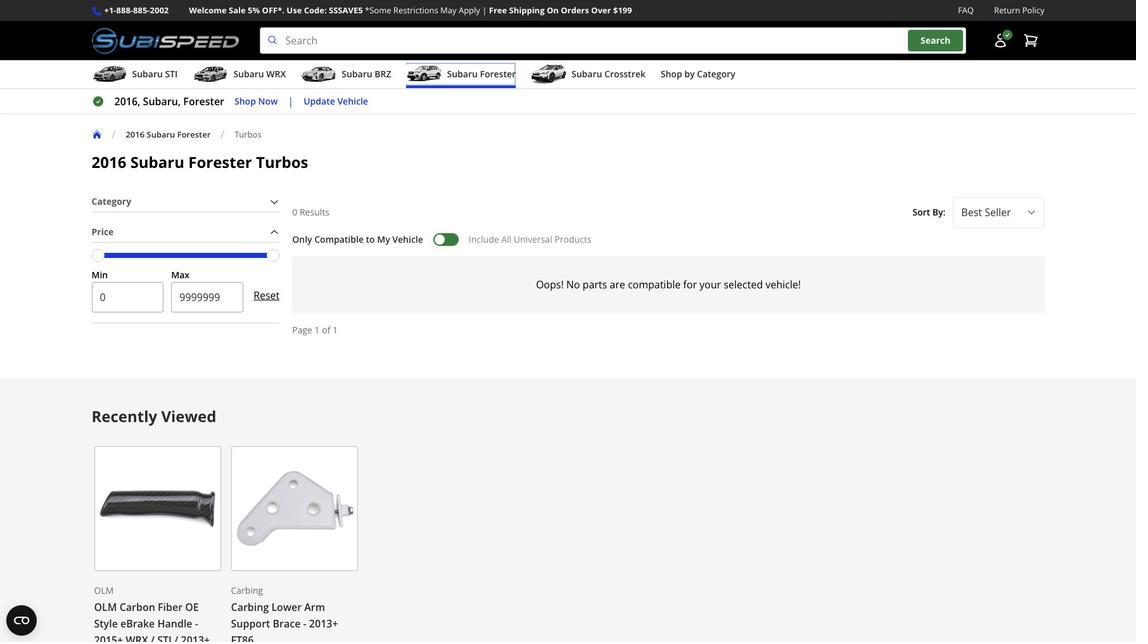 Task type: locate. For each thing, give the bounding box(es) containing it.
0 vertical spatial carbing
[[231, 584, 263, 596]]

a subaru wrx thumbnail image image
[[193, 65, 228, 84]]

olm
[[94, 584, 114, 596], [94, 601, 117, 615]]

3 subaru from the left
[[342, 68, 373, 80]]

orders
[[561, 4, 589, 16]]

- inside olm olm carbon fiber oe style ebrake handle - 2015+ wrx / sti / 201
[[195, 617, 198, 631]]

wrx down ebrake
[[126, 634, 148, 642]]

subaru left crosstrek
[[572, 68, 602, 80]]

viewed
[[161, 406, 216, 426]]

$199
[[613, 4, 632, 16]]

0 horizontal spatial 1
[[315, 324, 320, 336]]

handle
[[158, 617, 192, 631]]

category button
[[92, 192, 280, 212]]

sssave5
[[329, 4, 363, 16]]

1 left of
[[315, 324, 320, 336]]

subaru for 2016 subaru forester
[[147, 128, 175, 140]]

- right brace
[[303, 617, 307, 631]]

1 horizontal spatial shop
[[661, 68, 683, 80]]

only
[[292, 233, 312, 245]]

0 vertical spatial shop
[[661, 68, 683, 80]]

sort
[[913, 206, 931, 218]]

subaru sti
[[132, 68, 178, 80]]

subaru for subaru brz
[[342, 68, 373, 80]]

0 vertical spatial subaru
[[147, 128, 175, 140]]

min
[[92, 269, 108, 281]]

1 vertical spatial subaru
[[130, 152, 184, 173]]

2016, subaru, forester
[[114, 95, 224, 108]]

minimum slider
[[92, 249, 104, 262]]

2002
[[150, 4, 169, 16]]

1 vertical spatial forester
[[183, 95, 224, 108]]

subaru
[[147, 128, 175, 140], [130, 152, 184, 173]]

1 vertical spatial 2016
[[92, 152, 126, 173]]

1 horizontal spatial wrx
[[266, 68, 286, 80]]

+1-888-885-2002 link
[[104, 4, 169, 17]]

search input field
[[260, 27, 966, 54]]

forester inside subaru forester dropdown button
[[480, 68, 516, 80]]

0 horizontal spatial -
[[195, 617, 198, 631]]

all
[[502, 233, 512, 245]]

fiber
[[158, 601, 183, 615]]

0 horizontal spatial wrx
[[126, 634, 148, 642]]

2013+
[[309, 617, 338, 631]]

shop inside shop now link
[[235, 95, 256, 107]]

may
[[441, 4, 457, 16]]

0 vertical spatial 2016
[[126, 128, 145, 140]]

| left free at the top of the page
[[483, 4, 487, 16]]

of
[[322, 324, 331, 336]]

oops!
[[536, 277, 564, 291]]

olma.70159.1 olm carbon fiber oe style ebrake handle - 2015+ wrx / sti / 2013+ ft86 / 14-18 forester / 13-17 crosstrek, image
[[94, 446, 221, 571]]

2016 for 2016 subaru forester turbos
[[92, 152, 126, 173]]

1 olm from the top
[[94, 584, 114, 596]]

maximum slider
[[267, 249, 280, 262]]

shop for shop now
[[235, 95, 256, 107]]

button image
[[993, 33, 1008, 48]]

2016 for 2016 subaru forester
[[126, 128, 145, 140]]

vehicle
[[338, 95, 368, 107], [393, 233, 423, 245]]

forester left a subaru crosstrek thumbnail image
[[480, 68, 516, 80]]

1 horizontal spatial |
[[483, 4, 487, 16]]

turbos down shop now link
[[235, 128, 262, 140]]

forester down turbos link
[[188, 152, 252, 173]]

subaru inside "dropdown button"
[[572, 68, 602, 80]]

- inside carbing carbing lower arm support brace - 2013+ ft86
[[303, 617, 307, 631]]

-
[[195, 617, 198, 631], [303, 617, 307, 631]]

/ down handle
[[174, 634, 178, 642]]

sti down handle
[[157, 634, 172, 642]]

parts
[[583, 277, 607, 291]]

code:
[[304, 4, 327, 16]]

/
[[112, 128, 116, 141], [221, 128, 225, 141], [151, 634, 155, 642], [174, 634, 178, 642]]

+1-
[[104, 4, 116, 16]]

2 - from the left
[[303, 617, 307, 631]]

turbos down turbos link
[[256, 152, 308, 173]]

subaru brz
[[342, 68, 391, 80]]

1 vertical spatial shop
[[235, 95, 256, 107]]

wrx up the now
[[266, 68, 286, 80]]

1 vertical spatial wrx
[[126, 634, 148, 642]]

subaru up shop now
[[234, 68, 264, 80]]

0 horizontal spatial vehicle
[[338, 95, 368, 107]]

5%
[[248, 4, 260, 16]]

1 horizontal spatial forester
[[480, 68, 516, 80]]

shop inside the shop by category dropdown button
[[661, 68, 683, 80]]

1 vertical spatial forester
[[188, 152, 252, 173]]

1 vertical spatial carbing
[[231, 601, 269, 615]]

vehicle down subaru brz dropdown button
[[338, 95, 368, 107]]

1 right of
[[333, 324, 338, 336]]

vehicle inside button
[[338, 95, 368, 107]]

| right the now
[[288, 95, 294, 108]]

2 subaru from the left
[[234, 68, 264, 80]]

products
[[555, 233, 592, 245]]

2016 down '2016,' at the left of the page
[[126, 128, 145, 140]]

0 vertical spatial forester
[[177, 128, 211, 140]]

subaru for 2016 subaru forester turbos
[[130, 152, 184, 173]]

- down oe
[[195, 617, 198, 631]]

subaru down 2016 subaru forester
[[130, 152, 184, 173]]

1 horizontal spatial vehicle
[[393, 233, 423, 245]]

1
[[315, 324, 320, 336], [333, 324, 338, 336]]

1 vertical spatial turbos
[[256, 152, 308, 173]]

1 vertical spatial olm
[[94, 601, 117, 615]]

carbing
[[231, 584, 263, 596], [231, 601, 269, 615]]

include
[[469, 233, 499, 245]]

forester down a subaru wrx thumbnail image
[[183, 95, 224, 108]]

subaru left 'brz'
[[342, 68, 373, 80]]

compatible
[[628, 277, 681, 291]]

1 subaru from the left
[[132, 68, 163, 80]]

reset button
[[254, 281, 280, 311]]

a subaru sti thumbnail image image
[[92, 65, 127, 84]]

subaru up subaru, on the left top of page
[[132, 68, 163, 80]]

2 1 from the left
[[333, 324, 338, 336]]

update vehicle button
[[304, 94, 368, 109]]

recently viewed
[[92, 406, 216, 426]]

2016 down home icon
[[92, 152, 126, 173]]

2016,
[[114, 95, 140, 108]]

ebrake
[[120, 617, 155, 631]]

subaru right a subaru forester thumbnail image
[[447, 68, 478, 80]]

welcome sale 5% off*. use code: sssave5
[[189, 4, 363, 16]]

1 horizontal spatial -
[[303, 617, 307, 631]]

turbos
[[235, 128, 262, 140], [256, 152, 308, 173]]

0 vertical spatial sti
[[165, 68, 178, 80]]

wrx
[[266, 68, 286, 80], [126, 634, 148, 642]]

on
[[547, 4, 559, 16]]

subaru down subaru, on the left top of page
[[147, 128, 175, 140]]

0 vertical spatial forester
[[480, 68, 516, 80]]

1 horizontal spatial 1
[[333, 324, 338, 336]]

open widget image
[[6, 605, 37, 636]]

for
[[684, 277, 697, 291]]

1 vertical spatial vehicle
[[393, 233, 423, 245]]

0 vertical spatial |
[[483, 4, 487, 16]]

shop left the now
[[235, 95, 256, 107]]

2015+
[[94, 634, 123, 642]]

5 subaru from the left
[[572, 68, 602, 80]]

4 subaru from the left
[[447, 68, 478, 80]]

subaru
[[132, 68, 163, 80], [234, 68, 264, 80], [342, 68, 373, 80], [447, 68, 478, 80], [572, 68, 602, 80]]

vehicle right my on the left top of page
[[393, 233, 423, 245]]

1 vertical spatial sti
[[157, 634, 172, 642]]

max
[[171, 269, 190, 281]]

subaru crosstrek
[[572, 68, 646, 80]]

0 horizontal spatial forester
[[183, 95, 224, 108]]

0 vertical spatial olm
[[94, 584, 114, 596]]

0 horizontal spatial |
[[288, 95, 294, 108]]

home image
[[92, 129, 102, 140]]

0 horizontal spatial shop
[[235, 95, 256, 107]]

shop left the by
[[661, 68, 683, 80]]

Max text field
[[171, 282, 244, 313]]

return
[[995, 4, 1021, 16]]

0 vertical spatial wrx
[[266, 68, 286, 80]]

sti
[[165, 68, 178, 80], [157, 634, 172, 642]]

shipping
[[509, 4, 545, 16]]

1 - from the left
[[195, 617, 198, 631]]

forester up 2016 subaru forester turbos
[[177, 128, 211, 140]]

0 results
[[292, 206, 330, 218]]

shop by category button
[[661, 63, 736, 88]]

sti up 2016, subaru, forester
[[165, 68, 178, 80]]

subaru crosstrek button
[[531, 63, 646, 88]]

0 vertical spatial vehicle
[[338, 95, 368, 107]]

recently
[[92, 406, 157, 426]]

brz
[[375, 68, 391, 80]]

subaru for subaru sti
[[132, 68, 163, 80]]

wrx inside olm olm carbon fiber oe style ebrake handle - 2015+ wrx / sti / 201
[[126, 634, 148, 642]]

search
[[921, 34, 951, 47]]



Task type: describe. For each thing, give the bounding box(es) containing it.
0 vertical spatial turbos
[[235, 128, 262, 140]]

subaru sti button
[[92, 63, 178, 88]]

shop now link
[[235, 94, 278, 109]]

olm olm carbon fiber oe style ebrake handle - 2015+ wrx / sti / 201
[[94, 584, 220, 642]]

update
[[304, 95, 335, 107]]

use
[[287, 4, 302, 16]]

/ down ebrake
[[151, 634, 155, 642]]

selected
[[724, 277, 763, 291]]

1 vertical spatial |
[[288, 95, 294, 108]]

cbgca6850550 carbing lower arm support brace - 2013+ ft86, image
[[231, 446, 358, 571]]

/ left turbos link
[[221, 128, 225, 141]]

are
[[610, 277, 626, 291]]

category
[[92, 195, 131, 207]]

your
[[700, 277, 721, 291]]

ft86
[[231, 634, 254, 642]]

crosstrek
[[605, 68, 646, 80]]

my
[[377, 233, 390, 245]]

no
[[567, 277, 580, 291]]

brace
[[273, 617, 301, 631]]

2016 subaru forester turbos
[[92, 152, 308, 173]]

price button
[[92, 222, 280, 242]]

a subaru forester thumbnail image image
[[407, 65, 442, 84]]

now
[[258, 95, 278, 107]]

*some restrictions may apply | free shipping on orders over $199
[[365, 4, 632, 16]]

885-
[[133, 4, 150, 16]]

by:
[[933, 206, 946, 218]]

subaru wrx
[[234, 68, 286, 80]]

style
[[94, 617, 118, 631]]

restrictions
[[394, 4, 439, 16]]

subaru for subaru wrx
[[234, 68, 264, 80]]

2016 subaru forester
[[126, 128, 211, 140]]

category
[[697, 68, 736, 80]]

update vehicle
[[304, 95, 368, 107]]

return policy
[[995, 4, 1045, 16]]

lower
[[272, 601, 302, 615]]

Min text field
[[92, 282, 164, 313]]

a subaru brz thumbnail image image
[[301, 65, 337, 84]]

policy
[[1023, 4, 1045, 16]]

*some
[[365, 4, 391, 16]]

to
[[366, 233, 375, 245]]

page 1 of 1
[[292, 324, 338, 336]]

subaru,
[[143, 95, 181, 108]]

universal
[[514, 233, 553, 245]]

turbos link
[[235, 128, 272, 140]]

subispeed logo image
[[92, 27, 239, 54]]

subaru brz button
[[301, 63, 391, 88]]

888-
[[116, 4, 133, 16]]

vehicle!
[[766, 277, 801, 291]]

oe
[[185, 601, 199, 615]]

return policy link
[[995, 4, 1045, 17]]

faq
[[958, 4, 974, 16]]

1 carbing from the top
[[231, 584, 263, 596]]

by
[[685, 68, 695, 80]]

welcome
[[189, 4, 227, 16]]

faq link
[[958, 4, 974, 17]]

support
[[231, 617, 270, 631]]

only compatible to my vehicle
[[292, 233, 423, 245]]

subaru for subaru forester
[[447, 68, 478, 80]]

sale
[[229, 4, 246, 16]]

price
[[92, 226, 114, 238]]

Select... button
[[954, 197, 1045, 228]]

results
[[300, 206, 330, 218]]

include all universal products
[[469, 233, 592, 245]]

forester for 2016 subaru forester turbos
[[188, 152, 252, 173]]

off*.
[[262, 4, 285, 16]]

carbing carbing lower arm support brace - 2013+ ft86
[[231, 584, 338, 642]]

forester for 2016 subaru forester
[[177, 128, 211, 140]]

apply
[[459, 4, 480, 16]]

subaru forester
[[447, 68, 516, 80]]

0
[[292, 206, 298, 218]]

wrx inside dropdown button
[[266, 68, 286, 80]]

page
[[292, 324, 313, 336]]

sti inside olm olm carbon fiber oe style ebrake handle - 2015+ wrx / sti / 201
[[157, 634, 172, 642]]

2 carbing from the top
[[231, 601, 269, 615]]

2 olm from the top
[[94, 601, 117, 615]]

shop for shop by category
[[661, 68, 683, 80]]

1 1 from the left
[[315, 324, 320, 336]]

sti inside dropdown button
[[165, 68, 178, 80]]

search button
[[908, 30, 964, 51]]

select... image
[[1027, 207, 1037, 218]]

carbon
[[120, 601, 155, 615]]

a subaru crosstrek thumbnail image image
[[531, 65, 567, 84]]

subaru for subaru crosstrek
[[572, 68, 602, 80]]

subaru forester button
[[407, 63, 516, 88]]

oops! no parts are compatible for your selected vehicle!
[[536, 277, 801, 291]]

subaru wrx button
[[193, 63, 286, 88]]

free
[[489, 4, 507, 16]]

/ right home icon
[[112, 128, 116, 141]]

shop by category
[[661, 68, 736, 80]]

compatible
[[315, 233, 364, 245]]

over
[[591, 4, 611, 16]]



Task type: vqa. For each thing, say whether or not it's contained in the screenshot.
the rewards
no



